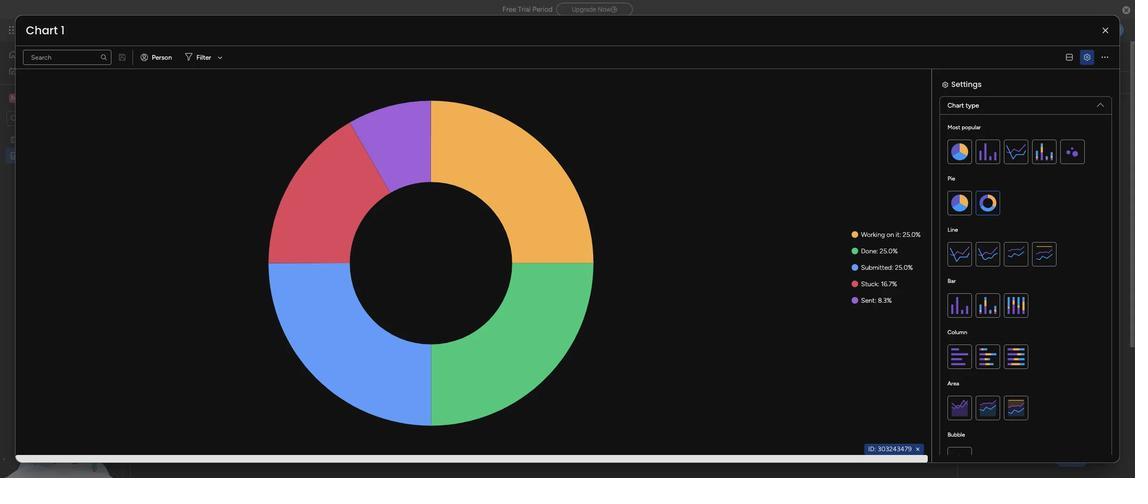 Task type: locate. For each thing, give the bounding box(es) containing it.
25.0% down on
[[880, 247, 898, 255]]

1 vertical spatial more dots image
[[940, 300, 947, 307]]

popular
[[962, 124, 981, 131]]

: up 16.7%
[[892, 264, 894, 272]]

Chart 1 field
[[24, 23, 67, 38]]

list box
[[0, 130, 120, 291]]

trial
[[518, 5, 531, 14]]

25.0% up 16.7%
[[896, 264, 914, 272]]

1 vertical spatial 25.0%
[[880, 247, 898, 255]]

dapulse close image
[[1123, 6, 1131, 15]]

: up submitted
[[877, 247, 879, 255]]

public board image
[[10, 135, 19, 144]]

public dashboard image
[[10, 151, 19, 160]]

option
[[0, 131, 120, 133]]

1
[[61, 23, 65, 38]]

more dots image
[[1102, 54, 1109, 61], [940, 300, 947, 307]]

chart left the 1 at the top of the page
[[26, 23, 58, 38]]

settings
[[952, 79, 982, 90]]

most popular
[[948, 124, 981, 131]]

:
[[900, 231, 902, 239], [877, 247, 879, 255], [892, 264, 894, 272], [878, 280, 880, 288], [875, 297, 877, 305]]

pie
[[948, 175, 956, 182]]

now
[[598, 6, 611, 13]]

my work
[[21, 67, 46, 75]]

on
[[887, 231, 895, 239]]

1 vertical spatial chart
[[948, 102, 965, 110]]

25.0%
[[903, 231, 921, 239], [880, 247, 898, 255], [896, 264, 914, 272]]

submitted : 25.0%
[[862, 264, 914, 272]]

chart left the type
[[948, 102, 965, 110]]

search image
[[100, 54, 108, 61]]

: left 16.7%
[[878, 280, 880, 288]]

16.7%
[[882, 280, 898, 288]]

period
[[533, 5, 553, 14]]

0 vertical spatial chart
[[26, 23, 58, 38]]

upgrade
[[572, 6, 597, 13]]

home
[[22, 50, 40, 58]]

25.0% right it
[[903, 231, 921, 239]]

None search field
[[23, 50, 111, 65]]

most
[[948, 124, 961, 131]]

working on it : 25.0%
[[862, 231, 921, 239]]

remove image
[[915, 446, 922, 453]]

8.3%
[[879, 297, 893, 305]]

it
[[896, 231, 900, 239]]

greg robinson image
[[1109, 23, 1125, 38]]

303243479
[[878, 445, 912, 453]]

1 horizontal spatial chart
[[948, 102, 965, 110]]

area
[[948, 380, 960, 387]]

0 horizontal spatial chart
[[26, 23, 58, 38]]

dashboard
[[177, 46, 260, 67]]

1 horizontal spatial more dots image
[[1102, 54, 1109, 61]]

chart
[[26, 23, 58, 38], [948, 102, 965, 110]]

chart 1
[[26, 23, 65, 38]]

work
[[31, 67, 46, 75]]

v2 settings line image
[[1085, 54, 1091, 61]]

2 vertical spatial 25.0%
[[896, 264, 914, 272]]

: left 8.3% in the bottom right of the page
[[875, 297, 877, 305]]

done
[[862, 247, 877, 255]]

id:
[[869, 445, 877, 453]]

: for sent : 8.3%
[[875, 297, 877, 305]]

my work button
[[6, 63, 101, 78]]

v2 split view image
[[1067, 54, 1073, 61]]

0 horizontal spatial more dots image
[[940, 300, 947, 307]]

lottie animation element
[[0, 383, 120, 478]]

free
[[503, 5, 517, 14]]



Task type: vqa. For each thing, say whether or not it's contained in the screenshot.


Task type: describe. For each thing, give the bounding box(es) containing it.
person
[[152, 53, 172, 61]]

n button
[[7, 90, 94, 106]]

new dashboard banner
[[125, 41, 1131, 94]]

upgrade now
[[572, 6, 611, 13]]

stuck : 16.7%
[[862, 280, 898, 288]]

sent : 8.3%
[[862, 297, 893, 305]]

working
[[862, 231, 886, 239]]

help button
[[1056, 452, 1089, 467]]

person button
[[137, 50, 178, 65]]

filter button
[[181, 50, 226, 65]]

share
[[1076, 52, 1093, 60]]

bubble
[[948, 432, 966, 438]]

line
[[948, 227, 959, 233]]

Filter dashboard by text search field
[[23, 50, 111, 65]]

monday button
[[24, 18, 150, 42]]

dapulse dropdown down arrow image
[[1098, 98, 1105, 108]]

n
[[11, 94, 16, 102]]

stuck
[[862, 280, 878, 288]]

Filter dashboard by text search field
[[284, 75, 373, 90]]

: for done : 25.0%
[[877, 247, 879, 255]]

home button
[[6, 47, 101, 62]]

my
[[21, 67, 30, 75]]

: for submitted : 25.0%
[[892, 264, 894, 272]]

New Dashboard field
[[139, 46, 262, 67]]

column
[[948, 329, 968, 336]]

0 vertical spatial 25.0%
[[903, 231, 921, 239]]

chart for chart 1
[[26, 23, 58, 38]]

id: 303243479
[[869, 445, 912, 453]]

0 vertical spatial more dots image
[[1102, 54, 1109, 61]]

select product image
[[8, 25, 18, 35]]

25.0% for submitted : 25.0%
[[896, 264, 914, 272]]

new
[[142, 46, 173, 67]]

free trial period
[[503, 5, 553, 14]]

submitted
[[862, 264, 892, 272]]

done : 25.0%
[[862, 247, 898, 255]]

new dashboard
[[142, 46, 260, 67]]

workspace image
[[9, 93, 18, 103]]

help
[[1064, 455, 1081, 464]]

25.0% for done : 25.0%
[[880, 247, 898, 255]]

bar
[[948, 278, 956, 285]]

dapulse x slim image
[[1103, 27, 1109, 34]]

dapulse rightstroke image
[[611, 6, 618, 13]]

share button
[[1059, 48, 1097, 63]]

chart for chart type
[[948, 102, 965, 110]]

: for stuck : 16.7%
[[878, 280, 880, 288]]

lottie animation image
[[0, 383, 120, 478]]

filter
[[196, 53, 211, 61]]

arrow down image
[[215, 52, 226, 63]]

id: 303243479 element
[[865, 444, 925, 455]]

upgrade now link
[[557, 3, 633, 16]]

type
[[966, 102, 980, 110]]

chart type
[[948, 102, 980, 110]]

sent
[[862, 297, 875, 305]]

monday
[[42, 24, 74, 35]]

: right on
[[900, 231, 902, 239]]



